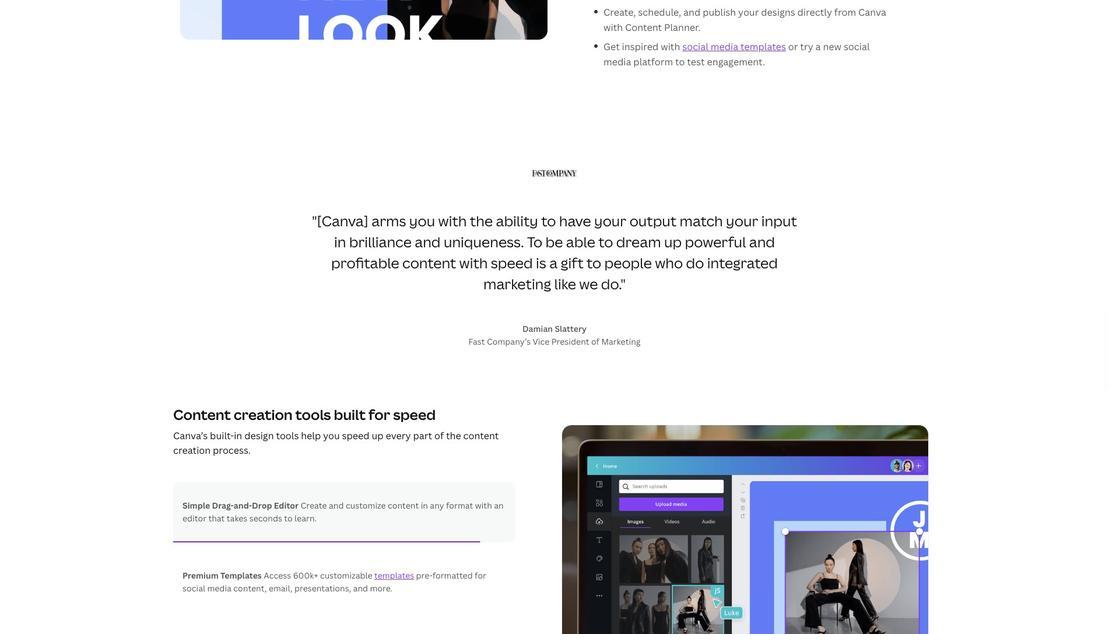 Task type: describe. For each thing, give the bounding box(es) containing it.
pre-formatted for social media content, email, presentations, and more.
[[183, 570, 487, 594]]

have
[[559, 211, 591, 231]]

company's
[[487, 336, 531, 347]]

inspired
[[622, 40, 659, 53]]

premium
[[183, 570, 219, 581]]

create,
[[604, 6, 636, 19]]

marketing
[[484, 274, 551, 294]]

social inside or try a new social media platform to test engagement.
[[844, 40, 870, 53]]

marketing
[[602, 336, 641, 347]]

a inside or try a new social media platform to test engagement.
[[816, 40, 821, 53]]

canva
[[859, 6, 887, 19]]

your right have
[[594, 211, 627, 231]]

editor
[[183, 513, 207, 524]]

able
[[566, 232, 596, 252]]

ability
[[496, 211, 538, 231]]

1 vertical spatial creation
[[173, 444, 211, 457]]

do
[[686, 253, 704, 273]]

we
[[580, 274, 598, 294]]

to up be
[[542, 211, 556, 231]]

for inside pre-formatted for social media content, email, presentations, and more.
[[475, 570, 487, 581]]

to up we
[[587, 253, 602, 273]]

in inside content creation tools built for speed canva's built-in design tools help you speed up every part of the content creation process.
[[234, 429, 242, 442]]

drop
[[252, 500, 272, 511]]

ui - drag drop editor (3) image
[[562, 425, 929, 634]]

publish
[[703, 6, 736, 19]]

you inside the "[canva] arms you with the ability to have your output match your input in brilliance and uniqueness. to be able to dream up powerful and profitable content with speed is a gift to people who do integrated marketing like we do."
[[409, 211, 435, 231]]

of inside damian slattery fast company's vice president of marketing
[[592, 336, 600, 347]]

damian slattery fast company's vice president of marketing
[[469, 323, 641, 347]]

learn.
[[295, 513, 317, 524]]

media inside or try a new social media platform to test engagement.
[[604, 55, 632, 68]]

that
[[209, 513, 225, 524]]

help
[[301, 429, 321, 442]]

create, schedule, and publish your designs directly from canva with content planner.
[[604, 6, 887, 34]]

damian
[[523, 323, 553, 335]]

or try a new social media platform to test engagement.
[[604, 40, 870, 68]]

be
[[546, 232, 563, 252]]

get inspired with social media templates
[[604, 40, 786, 53]]

with up platform in the top of the page
[[661, 40, 680, 53]]

the inside the "[canva] arms you with the ability to have your output match your input in brilliance and uniqueness. to be able to dream up powerful and profitable content with speed is a gift to people who do integrated marketing like we do."
[[470, 211, 493, 231]]

and inside create, schedule, and publish your designs directly from canva with content planner.
[[684, 6, 701, 19]]

"[canva]
[[312, 211, 369, 231]]

media for with
[[711, 40, 739, 53]]

templates link
[[375, 570, 414, 581]]

customizable
[[320, 570, 373, 581]]

slattery
[[555, 323, 587, 335]]

content inside create, schedule, and publish your designs directly from canva with content planner.
[[625, 21, 662, 34]]

design
[[245, 429, 274, 442]]

content creation tools built for speed canva's built-in design tools help you speed up every part of the content creation process.
[[173, 405, 499, 457]]

like
[[555, 274, 576, 294]]

with down uniqueness.
[[459, 253, 488, 273]]

match
[[680, 211, 723, 231]]

premium templates access 600k+ customizable templates
[[183, 570, 414, 581]]

canva's
[[173, 429, 208, 442]]

with inside create and customize content in any format with an editor that takes seconds to learn.
[[475, 500, 492, 511]]

do."
[[601, 274, 626, 294]]

social media templates link
[[683, 40, 786, 53]]

a inside the "[canva] arms you with the ability to have your output match your input in brilliance and uniqueness. to be able to dream up powerful and profitable content with speed is a gift to people who do integrated marketing like we do."
[[550, 253, 558, 273]]

your inside create, schedule, and publish your designs directly from canva with content planner.
[[739, 6, 759, 19]]

in inside create and customize content in any format with an editor that takes seconds to learn.
[[421, 500, 428, 511]]

platform
[[634, 55, 673, 68]]

access
[[264, 570, 291, 581]]

powerful
[[685, 232, 746, 252]]

test
[[687, 55, 705, 68]]

of inside content creation tools built for speed canva's built-in design tools help you speed up every part of the content creation process.
[[435, 429, 444, 442]]

up inside the "[canva] arms you with the ability to have your output match your input in brilliance and uniqueness. to be able to dream up powerful and profitable content with speed is a gift to people who do integrated marketing like we do."
[[664, 232, 682, 252]]

your up powerful
[[726, 211, 759, 231]]

dream
[[617, 232, 661, 252]]

seconds
[[250, 513, 282, 524]]

templates for premium templates access 600k+ customizable templates
[[375, 570, 414, 581]]

fast
[[469, 336, 485, 347]]

drag-
[[212, 500, 234, 511]]

and inside pre-formatted for social media content, email, presentations, and more.
[[353, 583, 368, 594]]

in inside the "[canva] arms you with the ability to have your output match your input in brilliance and uniqueness. to be able to dream up powerful and profitable content with speed is a gift to people who do integrated marketing like we do."
[[334, 232, 346, 252]]

any
[[430, 500, 444, 511]]

content inside create and customize content in any format with an editor that takes seconds to learn.
[[388, 500, 419, 511]]

more.
[[370, 583, 393, 594]]

1 horizontal spatial speed
[[393, 405, 436, 424]]



Task type: locate. For each thing, give the bounding box(es) containing it.
media
[[711, 40, 739, 53], [604, 55, 632, 68], [207, 583, 232, 594]]

social up "test"
[[683, 40, 709, 53]]

the up uniqueness.
[[470, 211, 493, 231]]

and-
[[234, 500, 252, 511]]

format
[[446, 500, 473, 511]]

with down create,
[[604, 21, 623, 34]]

new
[[823, 40, 842, 53]]

2 vertical spatial content
[[388, 500, 419, 511]]

create and customize content in any format with an editor that takes seconds to learn.
[[183, 500, 504, 524]]

2 horizontal spatial media
[[711, 40, 739, 53]]

schedule,
[[638, 6, 682, 19]]

media down 'get'
[[604, 55, 632, 68]]

get
[[604, 40, 620, 53]]

process.
[[213, 444, 251, 457]]

2 vertical spatial in
[[421, 500, 428, 511]]

create
[[301, 500, 327, 511]]

0 horizontal spatial content
[[173, 405, 231, 424]]

formatted
[[433, 570, 473, 581]]

0 vertical spatial a
[[816, 40, 821, 53]]

pre-
[[416, 570, 433, 581]]

to inside create and customize content in any format with an editor that takes seconds to learn.
[[284, 513, 293, 524]]

editor
[[274, 500, 299, 511]]

social inside pre-formatted for social media content, email, presentations, and more.
[[183, 583, 205, 594]]

creation up design
[[234, 405, 293, 424]]

media inside pre-formatted for social media content, email, presentations, and more.
[[207, 583, 232, 594]]

president
[[552, 336, 590, 347]]

output
[[630, 211, 677, 231]]

0 vertical spatial of
[[592, 336, 600, 347]]

of
[[592, 336, 600, 347], [435, 429, 444, 442]]

in left any
[[421, 500, 428, 511]]

gift
[[561, 253, 584, 273]]

1 horizontal spatial a
[[816, 40, 821, 53]]

planner.
[[665, 21, 701, 34]]

the
[[470, 211, 493, 231], [446, 429, 461, 442]]

1 horizontal spatial up
[[664, 232, 682, 252]]

to left "test"
[[676, 55, 685, 68]]

2 vertical spatial speed
[[342, 429, 370, 442]]

templates
[[221, 570, 262, 581]]

of right part
[[435, 429, 444, 442]]

built-
[[210, 429, 234, 442]]

0 vertical spatial media
[[711, 40, 739, 53]]

0 horizontal spatial up
[[372, 429, 384, 442]]

takes
[[227, 513, 248, 524]]

templates for get inspired with social media templates
[[741, 40, 786, 53]]

1 horizontal spatial creation
[[234, 405, 293, 424]]

0 vertical spatial you
[[409, 211, 435, 231]]

1 horizontal spatial social
[[683, 40, 709, 53]]

social for for
[[183, 583, 205, 594]]

in down "[canva]
[[334, 232, 346, 252]]

speed inside the "[canva] arms you with the ability to have your output match your input in brilliance and uniqueness. to be able to dream up powerful and profitable content with speed is a gift to people who do integrated marketing like we do."
[[491, 253, 533, 273]]

2 vertical spatial media
[[207, 583, 232, 594]]

is
[[536, 253, 547, 273]]

0 horizontal spatial for
[[369, 405, 390, 424]]

and right brilliance
[[415, 232, 441, 252]]

0 vertical spatial tools
[[296, 405, 331, 424]]

with left the an
[[475, 500, 492, 511]]

social down the premium on the left of the page
[[183, 583, 205, 594]]

your right publish
[[739, 6, 759, 19]]

social for with
[[683, 40, 709, 53]]

1 vertical spatial media
[[604, 55, 632, 68]]

you inside content creation tools built for speed canva's built-in design tools help you speed up every part of the content creation process.
[[323, 429, 340, 442]]

1 vertical spatial templates
[[375, 570, 414, 581]]

speed up marketing
[[491, 253, 533, 273]]

content up inspired
[[625, 21, 662, 34]]

of right the president
[[592, 336, 600, 347]]

2 horizontal spatial social
[[844, 40, 870, 53]]

0 vertical spatial creation
[[234, 405, 293, 424]]

to right able
[[599, 232, 613, 252]]

1 horizontal spatial templates
[[741, 40, 786, 53]]

creation down canva's
[[173, 444, 211, 457]]

integrated
[[708, 253, 778, 273]]

up
[[664, 232, 682, 252], [372, 429, 384, 442]]

content,
[[234, 583, 267, 594]]

0 vertical spatial in
[[334, 232, 346, 252]]

0 horizontal spatial of
[[435, 429, 444, 442]]

1 vertical spatial content
[[464, 429, 499, 442]]

1 horizontal spatial media
[[604, 55, 632, 68]]

or
[[789, 40, 798, 53]]

an
[[494, 500, 504, 511]]

arms
[[372, 211, 406, 231]]

to
[[527, 232, 543, 252]]

a right is
[[550, 253, 558, 273]]

1 vertical spatial up
[[372, 429, 384, 442]]

speed down built
[[342, 429, 370, 442]]

1 horizontal spatial for
[[475, 570, 487, 581]]

up inside content creation tools built for speed canva's built-in design tools help you speed up every part of the content creation process.
[[372, 429, 384, 442]]

profitable
[[331, 253, 399, 273]]

"[canva] arms you with the ability to have your output match your input in brilliance and uniqueness. to be able to dream up powerful and profitable content with speed is a gift to people who do integrated marketing like we do."
[[312, 211, 797, 294]]

email,
[[269, 583, 293, 594]]

templates up more.
[[375, 570, 414, 581]]

you right arms
[[409, 211, 435, 231]]

for up every
[[369, 405, 390, 424]]

creation
[[234, 405, 293, 424], [173, 444, 211, 457]]

content inside the "[canva] arms you with the ability to have your output match your input in brilliance and uniqueness. to be able to dream up powerful and profitable content with speed is a gift to people who do integrated marketing like we do."
[[403, 253, 456, 273]]

directly
[[798, 6, 833, 19]]

every
[[386, 429, 411, 442]]

media for for
[[207, 583, 232, 594]]

the right part
[[446, 429, 461, 442]]

2 horizontal spatial in
[[421, 500, 428, 511]]

0 horizontal spatial you
[[323, 429, 340, 442]]

1 vertical spatial of
[[435, 429, 444, 442]]

content up canva's
[[173, 405, 231, 424]]

and
[[684, 6, 701, 19], [415, 232, 441, 252], [750, 232, 775, 252], [329, 500, 344, 511], [353, 583, 368, 594]]

0 vertical spatial the
[[470, 211, 493, 231]]

presentations,
[[295, 583, 351, 594]]

2 horizontal spatial speed
[[491, 253, 533, 273]]

from
[[835, 6, 857, 19]]

600k+
[[293, 570, 318, 581]]

and down customizable
[[353, 583, 368, 594]]

1 vertical spatial you
[[323, 429, 340, 442]]

you
[[409, 211, 435, 231], [323, 429, 340, 442]]

try
[[801, 40, 814, 53]]

and up planner.
[[684, 6, 701, 19]]

who
[[655, 253, 683, 273]]

0 vertical spatial for
[[369, 405, 390, 424]]

1 horizontal spatial you
[[409, 211, 435, 231]]

0 horizontal spatial the
[[446, 429, 461, 442]]

a
[[816, 40, 821, 53], [550, 253, 558, 273]]

tools left help
[[276, 429, 299, 442]]

0 horizontal spatial media
[[207, 583, 232, 594]]

templates left or
[[741, 40, 786, 53]]

media down the premium on the left of the page
[[207, 583, 232, 594]]

fast company image
[[533, 170, 577, 177]]

content inside content creation tools built for speed canva's built-in design tools help you speed up every part of the content creation process.
[[173, 405, 231, 424]]

1 horizontal spatial the
[[470, 211, 493, 231]]

in up the process.
[[234, 429, 242, 442]]

templates
[[741, 40, 786, 53], [375, 570, 414, 581]]

a right 'try'
[[816, 40, 821, 53]]

input
[[762, 211, 797, 231]]

simple
[[183, 500, 210, 511]]

0 horizontal spatial social
[[183, 583, 205, 594]]

uniqueness.
[[444, 232, 524, 252]]

vice
[[533, 336, 550, 347]]

0 vertical spatial templates
[[741, 40, 786, 53]]

to down editor
[[284, 513, 293, 524]]

up up "who"
[[664, 232, 682, 252]]

1 vertical spatial the
[[446, 429, 461, 442]]

part
[[413, 429, 432, 442]]

1 vertical spatial content
[[173, 405, 231, 424]]

content inside content creation tools built for speed canva's built-in design tools help you speed up every part of the content creation process.
[[464, 429, 499, 442]]

speed up part
[[393, 405, 436, 424]]

engagement.
[[707, 55, 766, 68]]

with
[[604, 21, 623, 34], [661, 40, 680, 53], [438, 211, 467, 231], [459, 253, 488, 273], [475, 500, 492, 511]]

0 vertical spatial content
[[625, 21, 662, 34]]

0 horizontal spatial creation
[[173, 444, 211, 457]]

to inside or try a new social media platform to test engagement.
[[676, 55, 685, 68]]

social right new
[[844, 40, 870, 53]]

0 horizontal spatial speed
[[342, 429, 370, 442]]

1 vertical spatial for
[[475, 570, 487, 581]]

you right help
[[323, 429, 340, 442]]

up left every
[[372, 429, 384, 442]]

people
[[605, 253, 652, 273]]

the inside content creation tools built for speed canva's built-in design tools help you speed up every part of the content creation process.
[[446, 429, 461, 442]]

and inside create and customize content in any format with an editor that takes seconds to learn.
[[329, 500, 344, 511]]

1 horizontal spatial of
[[592, 336, 600, 347]]

1 vertical spatial a
[[550, 253, 558, 273]]

0 horizontal spatial in
[[234, 429, 242, 442]]

social
[[683, 40, 709, 53], [844, 40, 870, 53], [183, 583, 205, 594]]

1 horizontal spatial content
[[625, 21, 662, 34]]

with inside create, schedule, and publish your designs directly from canva with content planner.
[[604, 21, 623, 34]]

tools
[[296, 405, 331, 424], [276, 429, 299, 442]]

1 vertical spatial in
[[234, 429, 242, 442]]

simple drag-and-drop editor
[[183, 500, 299, 511]]

for inside content creation tools built for speed canva's built-in design tools help you speed up every part of the content creation process.
[[369, 405, 390, 424]]

1 vertical spatial tools
[[276, 429, 299, 442]]

and right create
[[329, 500, 344, 511]]

tools up help
[[296, 405, 331, 424]]

0 vertical spatial speed
[[491, 253, 533, 273]]

media up engagement.
[[711, 40, 739, 53]]

built
[[334, 405, 366, 424]]

for
[[369, 405, 390, 424], [475, 570, 487, 581]]

brilliance
[[349, 232, 412, 252]]

0 horizontal spatial a
[[550, 253, 558, 273]]

with up uniqueness.
[[438, 211, 467, 231]]

designs
[[762, 6, 796, 19]]

1 vertical spatial speed
[[393, 405, 436, 424]]

0 horizontal spatial templates
[[375, 570, 414, 581]]

0 vertical spatial up
[[664, 232, 682, 252]]

customize
[[346, 500, 386, 511]]

1 horizontal spatial in
[[334, 232, 346, 252]]

and down input
[[750, 232, 775, 252]]

for right formatted
[[475, 570, 487, 581]]

speed
[[491, 253, 533, 273], [393, 405, 436, 424], [342, 429, 370, 442]]

0 vertical spatial content
[[403, 253, 456, 273]]



Task type: vqa. For each thing, say whether or not it's contained in the screenshot.
right the Home
no



